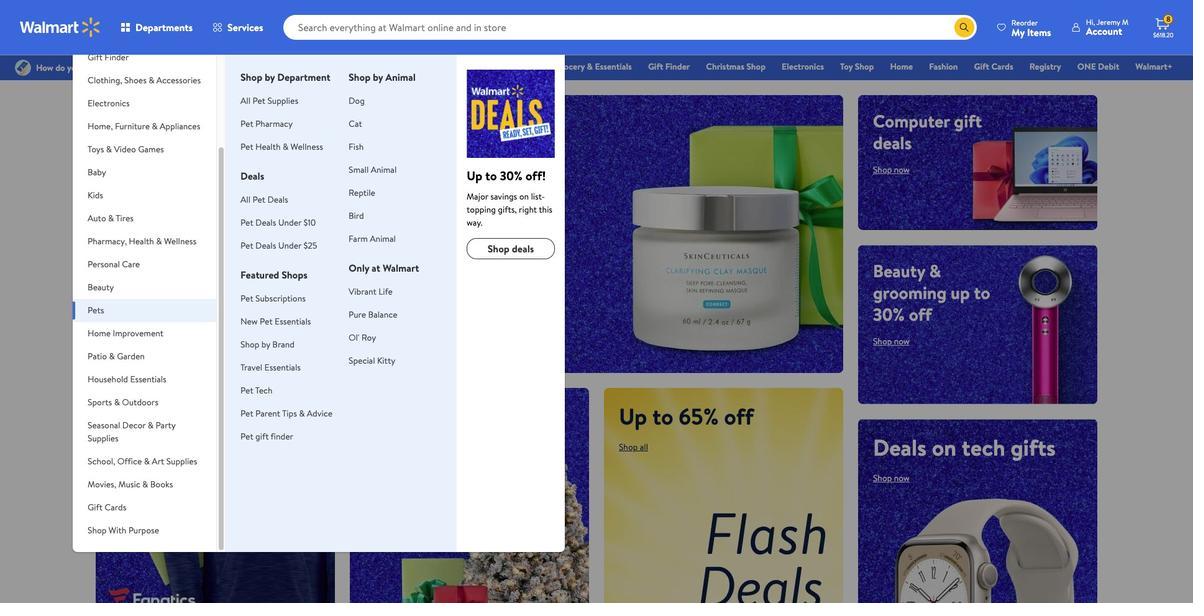 Task type: locate. For each thing, give the bounding box(es) containing it.
2 vertical spatial 30%
[[412, 401, 443, 426]]

1 horizontal spatial on
[[933, 432, 957, 463]]

now for deals on tech gifts
[[895, 472, 910, 484]]

seasonal decor & party supplies button
[[73, 414, 216, 450]]

under for $10
[[278, 216, 302, 229]]

health down auto & tires dropdown button in the left top of the page
[[129, 235, 154, 247]]

jeremy
[[1097, 17, 1121, 27]]

30% inside up to 30% off seasonal decor
[[412, 401, 443, 426]]

to down kitty
[[391, 401, 407, 426]]

gift
[[88, 51, 103, 63], [649, 60, 664, 73], [975, 60, 990, 73], [88, 501, 103, 514]]

1 horizontal spatial electronics
[[782, 60, 825, 73]]

0 vertical spatial health
[[256, 141, 281, 153]]

cards inside dropdown button
[[105, 501, 126, 514]]

on left tech
[[933, 432, 957, 463]]

1 vertical spatial cards
[[105, 501, 126, 514]]

wellness inside dropdown button
[[164, 235, 197, 247]]

health for pet
[[256, 141, 281, 153]]

at
[[372, 261, 381, 275]]

health
[[256, 141, 281, 153], [129, 235, 154, 247]]

essentials down patio & garden dropdown button
[[130, 373, 167, 386]]

off for up to 30% off seasonal decor
[[447, 401, 471, 426]]

1 horizontal spatial 30%
[[500, 167, 523, 184]]

1 vertical spatial under
[[278, 239, 302, 252]]

0 horizontal spatial 30%
[[412, 401, 443, 426]]

pet left tech
[[241, 384, 254, 397]]

30%
[[500, 167, 523, 184], [874, 302, 905, 326], [412, 401, 443, 426]]

0 vertical spatial on
[[520, 190, 529, 203]]

pet parent tips & advice link
[[241, 407, 333, 420]]

wellness down auto & tires dropdown button in the left top of the page
[[164, 235, 197, 247]]

beauty
[[874, 258, 926, 283], [88, 281, 114, 294]]

0 horizontal spatial electronics
[[88, 97, 130, 109]]

shops
[[282, 268, 308, 282]]

2 horizontal spatial deals
[[874, 131, 912, 155]]

finder inside dropdown button
[[105, 51, 129, 63]]

electronics for electronics dropdown button
[[88, 97, 130, 109]]

pure
[[349, 308, 366, 321]]

0 horizontal spatial beauty
[[88, 281, 114, 294]]

& right "toys"
[[106, 143, 112, 155]]

up inside up to 30% off! major savings on list- topping gifts, right this way.
[[467, 167, 483, 184]]

0 vertical spatial gift
[[955, 109, 983, 133]]

household
[[88, 373, 128, 386]]

supplies right art
[[166, 455, 197, 468]]

up for up to 25% off sports-fan gear
[[111, 282, 139, 313]]

office
[[117, 455, 142, 468]]

0 horizontal spatial gift cards
[[88, 501, 126, 514]]

christmas shop link
[[701, 60, 772, 73]]

up down special kitty link on the left of page
[[365, 401, 387, 426]]

1 horizontal spatial home
[[891, 60, 914, 73]]

pets image
[[467, 70, 555, 158]]

shop deals
[[488, 242, 534, 256]]

beauty for beauty
[[88, 281, 114, 294]]

on inside up to 30% off! major savings on list- topping gifts, right this way.
[[520, 190, 529, 203]]

25%
[[171, 282, 210, 313]]

home for home improvement
[[88, 327, 111, 340]]

beauty for beauty & grooming up to 30% off
[[874, 258, 926, 283]]

home inside home link
[[891, 60, 914, 73]]

pet left 'finder' on the left of the page
[[241, 430, 254, 443]]

under left $10
[[278, 216, 302, 229]]

pet for pet parent tips & advice
[[241, 407, 254, 420]]

0 horizontal spatial home
[[88, 327, 111, 340]]

& left up
[[930, 258, 942, 283]]

pet deals under $25
[[241, 239, 317, 252]]

1 horizontal spatial deals
[[512, 242, 534, 256]]

farm
[[349, 233, 368, 245]]

& left art
[[144, 455, 150, 468]]

0 horizontal spatial gift
[[256, 430, 269, 443]]

1 vertical spatial 30%
[[874, 302, 905, 326]]

1 vertical spatial supplies
[[88, 432, 119, 445]]

1 horizontal spatial supplies
[[166, 455, 197, 468]]

0 vertical spatial gift cards
[[975, 60, 1014, 73]]

0 horizontal spatial deals
[[111, 131, 149, 155]]

0 vertical spatial supplies
[[268, 95, 299, 107]]

pets button
[[73, 299, 216, 322]]

gift for gift finder link
[[649, 60, 664, 73]]

2 vertical spatial animal
[[370, 233, 396, 245]]

gift inside computer gift deals
[[955, 109, 983, 133]]

featured
[[241, 268, 279, 282]]

dog
[[349, 95, 365, 107]]

to inside the up to 25% off sports-fan gear
[[144, 282, 165, 313]]

balance
[[368, 308, 398, 321]]

1 vertical spatial home
[[88, 327, 111, 340]]

cat
[[349, 118, 362, 130]]

1 vertical spatial on
[[933, 432, 957, 463]]

1 vertical spatial animal
[[371, 164, 397, 176]]

savings up gifts,
[[491, 190, 518, 203]]

patio & garden button
[[73, 345, 216, 368]]

cards for gift cards dropdown button
[[105, 501, 126, 514]]

1 vertical spatial gift
[[256, 430, 269, 443]]

up for up to 65% off
[[619, 401, 648, 432]]

electronics left toy
[[782, 60, 825, 73]]

finder left christmas
[[666, 60, 690, 73]]

home up patio
[[88, 327, 111, 340]]

shop all link
[[619, 441, 649, 453]]

right
[[519, 203, 537, 216]]

pets
[[88, 304, 104, 317]]

pet left pharmacy at top
[[241, 118, 254, 130]]

to inside up to 30% off seasonal decor
[[391, 401, 407, 426]]

up up shop all
[[619, 401, 648, 432]]

cards down my
[[992, 60, 1014, 73]]

gift down search search field
[[649, 60, 664, 73]]

0 horizontal spatial cards
[[105, 501, 126, 514]]

pet down all pet deals
[[241, 216, 254, 229]]

shop now link
[[874, 164, 910, 176], [874, 335, 910, 347], [111, 350, 147, 363], [874, 472, 910, 484]]

pet up new
[[241, 292, 254, 305]]

cat link
[[349, 118, 362, 130]]

shop by brand
[[241, 338, 295, 351]]

0 horizontal spatial wellness
[[164, 235, 197, 247]]

auto & tires
[[88, 212, 134, 224]]

movies,
[[88, 478, 116, 491]]

0 horizontal spatial finder
[[105, 51, 129, 63]]

1 horizontal spatial finder
[[666, 60, 690, 73]]

pet deals under $10 link
[[241, 216, 316, 229]]

pharmacy, health & wellness button
[[73, 230, 216, 253]]

health down pet pharmacy 'link'
[[256, 141, 281, 153]]

under
[[278, 216, 302, 229], [278, 239, 302, 252]]

gift right computer at the top right of the page
[[955, 109, 983, 133]]

pharmacy, health & wellness
[[88, 235, 197, 247]]

beauty inside dropdown button
[[88, 281, 114, 294]]

all pet deals
[[241, 193, 288, 206]]

2 horizontal spatial 30%
[[874, 302, 905, 326]]

off for up to 25% off sports-fan gear
[[216, 282, 245, 313]]

gift up 'clothing,'
[[88, 51, 103, 63]]

walmart
[[383, 261, 419, 275]]

departments button
[[111, 12, 203, 42]]

all for all pet supplies
[[241, 95, 251, 107]]

pet subscriptions
[[241, 292, 306, 305]]

to inside up to 30% off! major savings on list- topping gifts, right this way.
[[486, 167, 497, 184]]

& left party
[[148, 419, 154, 432]]

deals inside great home deals
[[111, 131, 149, 155]]

gift finder down walmart site-wide search box
[[649, 60, 690, 73]]

up to 25% off sports-fan gear
[[111, 282, 260, 341]]

0 vertical spatial under
[[278, 216, 302, 229]]

pet down pet pharmacy 'link'
[[241, 141, 254, 153]]

30% inside up to 30% off! major savings on list- topping gifts, right this way.
[[500, 167, 523, 184]]

shop now for deals on tech gifts
[[874, 472, 910, 484]]

2 under from the top
[[278, 239, 302, 252]]

off inside up to 30% off seasonal decor
[[447, 401, 471, 426]]

advice
[[307, 407, 333, 420]]

& right shoes
[[149, 74, 155, 86]]

shop inside 'link'
[[855, 60, 875, 73]]

0 vertical spatial savings
[[491, 190, 518, 203]]

one
[[1078, 60, 1097, 73]]

cards
[[992, 60, 1014, 73], [105, 501, 126, 514]]

finder up 'clothing,'
[[105, 51, 129, 63]]

shop
[[747, 60, 766, 73], [855, 60, 875, 73], [241, 70, 263, 84], [349, 70, 371, 84], [874, 164, 893, 176], [488, 242, 510, 256], [874, 335, 893, 347], [241, 338, 260, 351], [111, 350, 130, 363], [619, 441, 638, 453], [874, 472, 893, 484], [88, 524, 107, 537]]

& inside "seasonal decor & party supplies"
[[148, 419, 154, 432]]

home inside home improvement dropdown button
[[88, 327, 111, 340]]

1 vertical spatial gift cards
[[88, 501, 126, 514]]

finder
[[271, 430, 294, 443]]

shop now for beauty & grooming up to 30% off
[[874, 335, 910, 347]]

& right music
[[142, 478, 148, 491]]

& right patio
[[109, 350, 115, 363]]

clothing, shoes & accessories button
[[73, 69, 216, 92]]

gift cards for gift cards link
[[975, 60, 1014, 73]]

great
[[111, 109, 154, 133]]

pure balance link
[[349, 308, 398, 321]]

featured shops
[[241, 268, 308, 282]]

supplies inside 'dropdown button'
[[166, 455, 197, 468]]

pet for pet tech
[[241, 384, 254, 397]]

pet left parent
[[241, 407, 254, 420]]

toy
[[841, 60, 853, 73]]

ol'
[[349, 331, 360, 344]]

electronics link
[[777, 60, 830, 73]]

shop by department
[[241, 70, 331, 84]]

gift finder inside dropdown button
[[88, 51, 129, 63]]

all for all pet deals
[[241, 193, 251, 206]]

wellness down pharmacy at top
[[291, 141, 323, 153]]

2 vertical spatial supplies
[[166, 455, 197, 468]]

to down personal care dropdown button
[[144, 282, 165, 313]]

grocery & essentials link
[[549, 60, 638, 73]]

to up major
[[486, 167, 497, 184]]

all pet supplies
[[241, 95, 299, 107]]

off inside the up to 25% off sports-fan gear
[[216, 282, 245, 313]]

kids
[[88, 189, 103, 201]]

vibrant life
[[349, 285, 393, 298]]

1 horizontal spatial gift
[[955, 109, 983, 133]]

to left "65%"
[[653, 401, 674, 432]]

personal
[[88, 258, 120, 271]]

deals
[[518, 60, 539, 73], [241, 169, 264, 183], [268, 193, 288, 206], [256, 216, 276, 229], [256, 239, 276, 252], [874, 432, 927, 463]]

30% for up to 30% off! major savings on list- topping gifts, right this way.
[[500, 167, 523, 184]]

shop inside dropdown button
[[88, 524, 107, 537]]

christmas shop
[[707, 60, 766, 73]]

1 vertical spatial electronics
[[88, 97, 130, 109]]

accessories
[[157, 74, 201, 86]]

1 horizontal spatial cards
[[992, 60, 1014, 73]]

departments
[[136, 21, 193, 34]]

by
[[265, 70, 275, 84], [373, 70, 383, 84], [262, 338, 270, 351]]

sports & outdoors
[[88, 396, 158, 409]]

shop now link for up to 25% off sports-fan gear
[[111, 350, 147, 363]]

1 horizontal spatial beauty
[[874, 258, 926, 283]]

supplies down shop by department
[[268, 95, 299, 107]]

one debit link
[[1073, 60, 1126, 73]]

baby
[[88, 166, 106, 178]]

up right pets
[[111, 282, 139, 313]]

1 horizontal spatial gift cards
[[975, 60, 1014, 73]]

supplies inside "seasonal decor & party supplies"
[[88, 432, 119, 445]]

deals inside the shop deals link
[[512, 242, 534, 256]]

topping
[[467, 203, 496, 216]]

0 horizontal spatial gift finder
[[88, 51, 129, 63]]

essentials
[[595, 60, 632, 73], [275, 315, 311, 328], [265, 361, 301, 374], [130, 373, 167, 386]]

up inside up to 30% off seasonal decor
[[365, 401, 387, 426]]

ol' roy link
[[349, 331, 376, 344]]

1 vertical spatial wellness
[[164, 235, 197, 247]]

1 horizontal spatial health
[[256, 141, 281, 153]]

pharmacy,
[[88, 235, 127, 247]]

gift left 'finder' on the left of the page
[[256, 430, 269, 443]]

to for fan
[[144, 282, 165, 313]]

0 horizontal spatial health
[[129, 235, 154, 247]]

beauty inside the beauty & grooming up to 30% off
[[874, 258, 926, 283]]

0 vertical spatial all
[[241, 95, 251, 107]]

to right up
[[975, 280, 991, 304]]

gift down movies,
[[88, 501, 103, 514]]

up up major
[[467, 167, 483, 184]]

on up the right
[[520, 190, 529, 203]]

electronics down 'clothing,'
[[88, 97, 130, 109]]

now for beauty & grooming up to 30% off
[[895, 335, 910, 347]]

deals inside computer gift deals
[[874, 131, 912, 155]]

walmart image
[[20, 17, 101, 37]]

1 horizontal spatial wellness
[[291, 141, 323, 153]]

gift cards down my
[[975, 60, 1014, 73]]

& down pharmacy at top
[[283, 141, 289, 153]]

home,
[[88, 120, 113, 132]]

0 vertical spatial cards
[[992, 60, 1014, 73]]

0 vertical spatial electronics
[[782, 60, 825, 73]]

electronics button
[[73, 92, 216, 115]]

school,
[[88, 455, 115, 468]]

0 vertical spatial 30%
[[500, 167, 523, 184]]

animal for farm animal
[[370, 233, 396, 245]]

1 vertical spatial savings
[[466, 273, 558, 315]]

gift for gift finder dropdown button
[[88, 51, 103, 63]]

0 vertical spatial home
[[891, 60, 914, 73]]

gift cards down movies,
[[88, 501, 126, 514]]

1 under from the top
[[278, 216, 302, 229]]

supplies down seasonal
[[88, 432, 119, 445]]

up inside the up to 25% off sports-fan gear
[[111, 282, 139, 313]]

electronics inside dropdown button
[[88, 97, 130, 109]]

gift finder up 'clothing,'
[[88, 51, 129, 63]]

2 vertical spatial all
[[365, 273, 399, 315]]

0 vertical spatial wellness
[[291, 141, 323, 153]]

0 horizontal spatial supplies
[[88, 432, 119, 445]]

1 vertical spatial health
[[129, 235, 154, 247]]

gift right 'fashion'
[[975, 60, 990, 73]]

cards up the with
[[105, 501, 126, 514]]

1 horizontal spatial gift finder
[[649, 60, 690, 73]]

gift for pet
[[256, 430, 269, 443]]

roy
[[362, 331, 376, 344]]

under left $25
[[278, 239, 302, 252]]

wellness for pharmacy, health & wellness
[[164, 235, 197, 247]]

savings down the shop deals link
[[466, 273, 558, 315]]

& inside the beauty & grooming up to 30% off
[[930, 258, 942, 283]]

gift finder for gift finder dropdown button
[[88, 51, 129, 63]]

books
[[150, 478, 173, 491]]

Walmart Site-Wide search field
[[283, 15, 977, 40]]

shop now link for computer gift deals
[[874, 164, 910, 176]]

pet up featured
[[241, 239, 254, 252]]

0 horizontal spatial on
[[520, 190, 529, 203]]

pet tech
[[241, 384, 273, 397]]

gift cards inside dropdown button
[[88, 501, 126, 514]]

by for department
[[265, 70, 275, 84]]

health inside dropdown button
[[129, 235, 154, 247]]

animal
[[386, 70, 416, 84], [371, 164, 397, 176], [370, 233, 396, 245]]

pet deals under $10
[[241, 216, 316, 229]]

new pet essentials
[[241, 315, 311, 328]]

shop all
[[619, 441, 649, 453]]

gift finder
[[88, 51, 129, 63], [649, 60, 690, 73]]

1 vertical spatial all
[[241, 193, 251, 206]]

to inside the beauty & grooming up to 30% off
[[975, 280, 991, 304]]

home left 'fashion'
[[891, 60, 914, 73]]



Task type: describe. For each thing, give the bounding box(es) containing it.
computer
[[874, 109, 951, 133]]

walmart+
[[1136, 60, 1173, 73]]

gift cards link
[[969, 60, 1020, 73]]

finder for gift finder link
[[666, 60, 690, 73]]

gift for gift cards dropdown button
[[88, 501, 103, 514]]

travel essentials
[[241, 361, 301, 374]]

pet right new
[[260, 315, 273, 328]]

garden
[[117, 350, 145, 363]]

farm animal
[[349, 233, 396, 245]]

fashion
[[930, 60, 959, 73]]

essentials down brand
[[265, 361, 301, 374]]

deals link
[[512, 60, 544, 73]]

department
[[278, 70, 331, 84]]

shop deals link
[[467, 238, 555, 259]]

personal care
[[88, 258, 140, 271]]

baby button
[[73, 161, 216, 184]]

off inside the beauty & grooming up to 30% off
[[910, 302, 933, 326]]

deals for computer
[[874, 131, 912, 155]]

shop by brand link
[[241, 338, 295, 351]]

all new savings
[[365, 273, 558, 315]]

electronics for the electronics link at the right of page
[[782, 60, 825, 73]]

small
[[349, 164, 369, 176]]

gift for gift cards link
[[975, 60, 990, 73]]

savings inside up to 30% off! major savings on list- topping gifts, right this way.
[[491, 190, 518, 203]]

to for decor
[[391, 401, 407, 426]]

bird link
[[349, 210, 364, 222]]

bird
[[349, 210, 364, 222]]

appliances
[[160, 120, 200, 132]]

& right furniture
[[152, 120, 158, 132]]

this
[[539, 203, 553, 216]]

walmart+ link
[[1131, 60, 1179, 73]]

pet for pet gift finder
[[241, 430, 254, 443]]

essentials inside dropdown button
[[130, 373, 167, 386]]

travel essentials link
[[241, 361, 301, 374]]

way.
[[467, 216, 483, 229]]

patio
[[88, 350, 107, 363]]

by for brand
[[262, 338, 270, 351]]

to for savings
[[486, 167, 497, 184]]

shop now for up to 25% off sports-fan gear
[[111, 350, 147, 363]]

2 horizontal spatial supplies
[[268, 95, 299, 107]]

up to 30% off seasonal decor
[[365, 401, 476, 447]]

all pet deals link
[[241, 193, 288, 206]]

up to 30% off! major savings on list- topping gifts, right this way.
[[467, 167, 553, 229]]

gift for computer
[[955, 109, 983, 133]]

christmas
[[707, 60, 745, 73]]

0 vertical spatial animal
[[386, 70, 416, 84]]

kids button
[[73, 184, 216, 207]]

seasonal decor & party supplies
[[88, 419, 176, 445]]

up to 65% off
[[619, 401, 754, 432]]

wellness for pet health & wellness
[[291, 141, 323, 153]]

home link
[[885, 60, 919, 73]]

& right sports
[[114, 396, 120, 409]]

tech
[[255, 384, 273, 397]]

toys & video games
[[88, 143, 164, 155]]

list-
[[531, 190, 545, 203]]

up for up to 30% off! major savings on list- topping gifts, right this way.
[[467, 167, 483, 184]]

home, furniture & appliances button
[[73, 115, 216, 138]]

pet for pet health & wellness
[[241, 141, 254, 153]]

finder for gift finder dropdown button
[[105, 51, 129, 63]]

tires
[[116, 212, 134, 224]]

shop now link for deals on tech gifts
[[874, 472, 910, 484]]

purpose
[[128, 524, 159, 537]]

movies, music & books button
[[73, 473, 216, 496]]

essentials down walmart site-wide search box
[[595, 60, 632, 73]]

school, office & art supplies
[[88, 455, 197, 468]]

home improvement
[[88, 327, 164, 340]]

by for animal
[[373, 70, 383, 84]]

shoes
[[124, 74, 147, 86]]

health for pharmacy,
[[129, 235, 154, 247]]

special kitty
[[349, 354, 396, 367]]

& down auto & tires dropdown button in the left top of the page
[[156, 235, 162, 247]]

& left tires
[[108, 212, 114, 224]]

seasonal
[[365, 423, 429, 447]]

home for home
[[891, 60, 914, 73]]

pet up pet deals under $10 link at the left of the page
[[253, 193, 266, 206]]

65%
[[679, 401, 719, 432]]

video
[[114, 143, 136, 155]]

Search search field
[[283, 15, 977, 40]]

gift finder link
[[643, 60, 696, 73]]

shop now for computer gift deals
[[874, 164, 910, 176]]

under for $25
[[278, 239, 302, 252]]

off for up to 65% off
[[725, 401, 754, 432]]

30% for up to 30% off seasonal decor
[[412, 401, 443, 426]]

registry link
[[1025, 60, 1068, 73]]

life
[[379, 285, 393, 298]]

& right tips
[[299, 407, 305, 420]]

deals for great
[[111, 131, 149, 155]]

pet for pet pharmacy
[[241, 118, 254, 130]]

deals on tech gifts
[[874, 432, 1056, 463]]

search icon image
[[960, 22, 970, 32]]

music
[[118, 478, 140, 491]]

shop now link for beauty & grooming up to 30% off
[[874, 335, 910, 347]]

toys & video games button
[[73, 138, 216, 161]]

toy shop link
[[835, 60, 880, 73]]

fashion link
[[924, 60, 964, 73]]

gift cards for gift cards dropdown button
[[88, 501, 126, 514]]

pet tech link
[[241, 384, 273, 397]]

pet up pet pharmacy
[[253, 95, 266, 107]]

vibrant life link
[[349, 285, 393, 298]]

hi, jeremy m account
[[1087, 17, 1129, 38]]

m
[[1123, 17, 1129, 27]]

grocery
[[555, 60, 585, 73]]

pet for pet subscriptions
[[241, 292, 254, 305]]

now for computer gift deals
[[895, 164, 910, 176]]

30% inside the beauty & grooming up to 30% off
[[874, 302, 905, 326]]

reptile link
[[349, 187, 376, 199]]

great home deals
[[111, 109, 200, 155]]

games
[[138, 143, 164, 155]]

major
[[467, 190, 489, 203]]

pet for pet deals under $25
[[241, 239, 254, 252]]

small animal
[[349, 164, 397, 176]]

tips
[[282, 407, 297, 420]]

essentials up brand
[[275, 315, 311, 328]]

animal for small animal
[[371, 164, 397, 176]]

shop with purpose
[[88, 524, 159, 537]]

supplies for school, office & art supplies
[[166, 455, 197, 468]]

beauty button
[[73, 276, 216, 299]]

supplies for seasonal decor & party supplies
[[88, 432, 119, 445]]

one debit
[[1078, 60, 1120, 73]]

gift finder button
[[73, 46, 216, 69]]

computer gift deals
[[874, 109, 983, 155]]

& right grocery
[[587, 60, 593, 73]]

outdoors
[[122, 396, 158, 409]]

home
[[158, 109, 200, 133]]

pet pharmacy link
[[241, 118, 293, 130]]

cards for gift cards link
[[992, 60, 1014, 73]]

small animal link
[[349, 164, 397, 176]]

pet gift finder link
[[241, 430, 294, 443]]

debit
[[1099, 60, 1120, 73]]

toys
[[88, 143, 104, 155]]

now for up to 25% off sports-fan gear
[[132, 350, 147, 363]]

pet parent tips & advice
[[241, 407, 333, 420]]

dog link
[[349, 95, 365, 107]]

services
[[228, 21, 263, 34]]

up for up to 30% off seasonal decor
[[365, 401, 387, 426]]

all for all new savings
[[365, 273, 399, 315]]

pet for pet deals under $10
[[241, 216, 254, 229]]

8 $618.20
[[1154, 14, 1174, 39]]

& inside dropdown button
[[149, 74, 155, 86]]

gift finder for gift finder link
[[649, 60, 690, 73]]



Task type: vqa. For each thing, say whether or not it's contained in the screenshot.
Fulfillment
no



